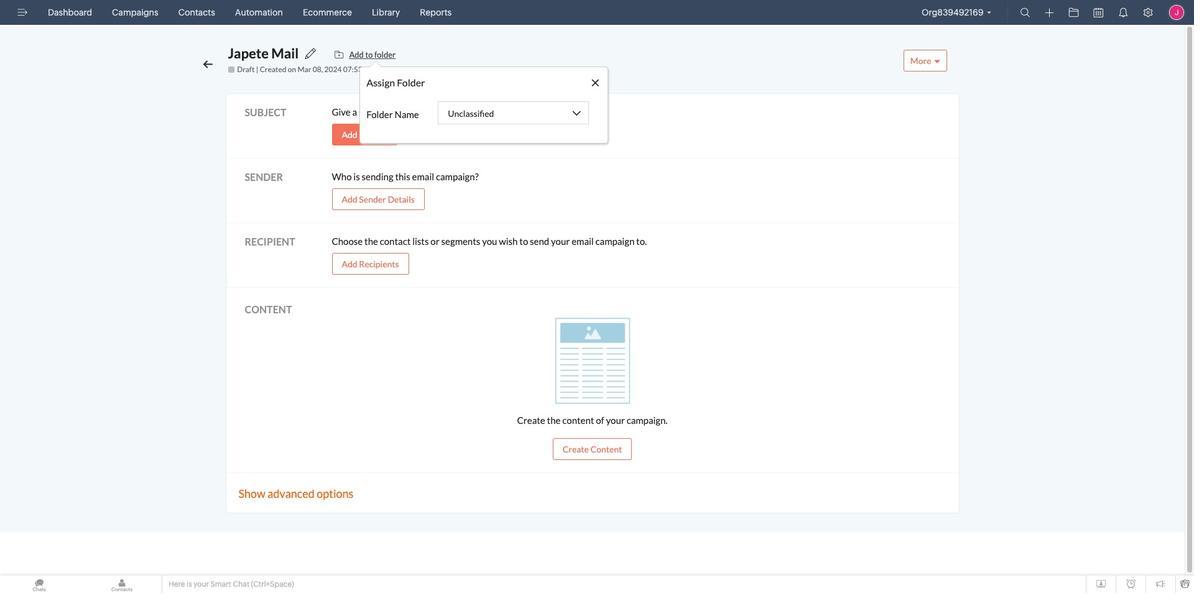 Task type: locate. For each thing, give the bounding box(es) containing it.
org839492169
[[922, 7, 984, 17]]

campaigns
[[112, 7, 158, 17]]

chat
[[233, 580, 250, 589]]

reports
[[420, 7, 452, 17]]

smart
[[210, 580, 231, 589]]

chats image
[[0, 576, 78, 593]]

contacts
[[178, 7, 215, 17]]

configure settings image
[[1143, 7, 1153, 17]]

reports link
[[415, 0, 457, 25]]

automation
[[235, 7, 283, 17]]

library link
[[367, 0, 405, 25]]

ecommerce link
[[298, 0, 357, 25]]

dashboard link
[[43, 0, 97, 25]]

folder image
[[1069, 7, 1079, 17]]



Task type: vqa. For each thing, say whether or not it's contained in the screenshot.
Calendar icon
yes



Task type: describe. For each thing, give the bounding box(es) containing it.
ecommerce
[[303, 7, 352, 17]]

is
[[187, 580, 192, 589]]

search image
[[1021, 7, 1030, 17]]

contacts image
[[83, 576, 161, 593]]

here
[[169, 580, 185, 589]]

campaigns link
[[107, 0, 163, 25]]

automation link
[[230, 0, 288, 25]]

here is your smart chat (ctrl+space)
[[169, 580, 294, 589]]

library
[[372, 7, 400, 17]]

(ctrl+space)
[[251, 580, 294, 589]]

notifications image
[[1118, 7, 1128, 17]]

contacts link
[[173, 0, 220, 25]]

dashboard
[[48, 7, 92, 17]]

calendar image
[[1094, 7, 1104, 17]]

quick actions image
[[1045, 8, 1054, 17]]

your
[[193, 580, 209, 589]]



